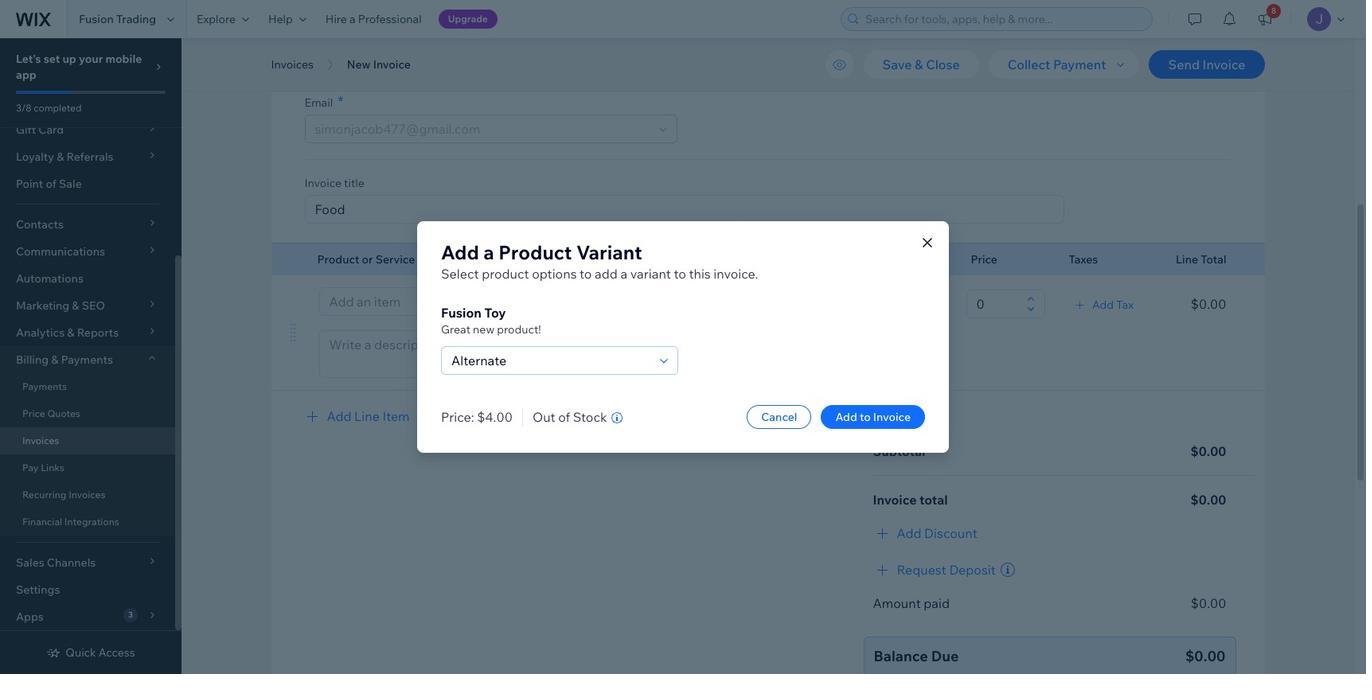 Task type: locate. For each thing, give the bounding box(es) containing it.
invoice
[[1203, 57, 1246, 72], [373, 57, 411, 72], [305, 176, 342, 190], [874, 410, 911, 425], [873, 492, 917, 508]]

add right cancel
[[836, 410, 858, 425]]

customer up send
[[1147, 35, 1206, 51]]

discount
[[925, 526, 978, 542]]

edit customer info
[[1121, 35, 1232, 51]]

3/8 completed
[[16, 102, 82, 114]]

hire
[[326, 12, 347, 26]]

fusion left trading
[[79, 12, 114, 26]]

price inside price quotes link
[[22, 408, 45, 420]]

line inside add line item button
[[355, 409, 380, 425]]

add inside add a product variant select product options to add a variant to this invoice.
[[441, 241, 479, 264]]

price:
[[441, 409, 474, 425]]

of right out
[[559, 409, 571, 425]]

price for price
[[971, 253, 998, 267]]

0 horizontal spatial fusion
[[79, 12, 114, 26]]

up
[[63, 52, 76, 66]]

fusion trading
[[79, 12, 156, 26]]

product or service
[[317, 253, 415, 267]]

email
[[305, 96, 333, 110]]

to inside add to invoice button
[[860, 410, 871, 425]]

1 horizontal spatial &
[[915, 57, 924, 72]]

0 horizontal spatial a
[[350, 12, 356, 26]]

Invoice title field
[[310, 196, 1059, 223]]

add for line
[[327, 409, 352, 425]]

$4.00
[[477, 409, 513, 425]]

completed
[[34, 102, 82, 114]]

product left or
[[317, 253, 360, 267]]

1 vertical spatial price
[[22, 408, 45, 420]]

fusion up great
[[441, 305, 482, 321]]

0 horizontal spatial line
[[355, 409, 380, 425]]

or
[[362, 253, 373, 267]]

Search for tools, apps, help & more... field
[[861, 8, 1148, 30]]

a up product
[[484, 241, 495, 264]]

1 horizontal spatial *
[[361, 30, 367, 49]]

0 vertical spatial payments
[[61, 353, 113, 367]]

add discount button
[[873, 524, 988, 543]]

pay
[[22, 462, 39, 474]]

add line item
[[327, 409, 410, 425]]

& inside button
[[915, 57, 924, 72]]

1 vertical spatial fusion
[[441, 305, 482, 321]]

payments up payments link
[[61, 353, 113, 367]]

2 horizontal spatial a
[[621, 266, 628, 282]]

& right the save
[[915, 57, 924, 72]]

of
[[46, 177, 56, 191], [559, 409, 571, 425]]

point of sale
[[16, 177, 82, 191]]

Email field
[[310, 116, 654, 143]]

sale
[[59, 177, 82, 191]]

1 horizontal spatial a
[[484, 241, 495, 264]]

0 horizontal spatial invoices
[[22, 435, 59, 447]]

1 vertical spatial line
[[355, 409, 380, 425]]

great
[[441, 323, 471, 337]]

add up select
[[441, 241, 479, 264]]

0 horizontal spatial *
[[338, 92, 344, 111]]

1 horizontal spatial line
[[1177, 253, 1199, 267]]

new
[[473, 323, 495, 337]]

payments up price quotes
[[22, 381, 67, 393]]

0 vertical spatial *
[[361, 30, 367, 49]]

invoices down help button
[[271, 57, 314, 72]]

product
[[499, 241, 572, 264], [317, 253, 360, 267]]

0 horizontal spatial &
[[51, 353, 59, 367]]

billing
[[16, 353, 49, 367]]

Add an item field
[[325, 288, 798, 315]]

1 horizontal spatial invoices
[[69, 489, 106, 501]]

1 horizontal spatial fusion
[[441, 305, 482, 321]]

Choose a contact field
[[310, 53, 1042, 80]]

$0.00 for paid
[[1192, 596, 1227, 612]]

upgrade button
[[439, 10, 498, 29]]

price quotes
[[22, 408, 80, 420]]

invoice right new
[[373, 57, 411, 72]]

0 horizontal spatial product
[[317, 253, 360, 267]]

line left total
[[1177, 253, 1199, 267]]

edit customer info button
[[1097, 33, 1232, 53]]

select
[[441, 266, 479, 282]]

1 vertical spatial of
[[559, 409, 571, 425]]

2 vertical spatial invoices
[[69, 489, 106, 501]]

& inside popup button
[[51, 353, 59, 367]]

customer inside edit customer info button
[[1147, 35, 1206, 51]]

close
[[927, 57, 960, 72]]

variant
[[631, 266, 671, 282]]

0 horizontal spatial of
[[46, 177, 56, 191]]

0 horizontal spatial price
[[22, 408, 45, 420]]

2 horizontal spatial to
[[860, 410, 871, 425]]

options
[[532, 266, 577, 282]]

1 horizontal spatial product
[[499, 241, 572, 264]]

trading
[[116, 12, 156, 26]]

invoices up pay links
[[22, 435, 59, 447]]

line total
[[1177, 253, 1227, 267]]

1 horizontal spatial of
[[559, 409, 571, 425]]

line left item
[[355, 409, 380, 425]]

1 horizontal spatial customer
[[1147, 35, 1206, 51]]

invoice.
[[714, 266, 759, 282]]

add left the tax on the right top of the page
[[1093, 298, 1115, 312]]

2 horizontal spatial invoices
[[271, 57, 314, 72]]

invoices
[[271, 57, 314, 72], [22, 435, 59, 447], [69, 489, 106, 501]]

customer
[[305, 33, 356, 48], [1147, 35, 1206, 51]]

total
[[920, 492, 949, 508]]

settings
[[16, 583, 60, 597]]

0 vertical spatial a
[[350, 12, 356, 26]]

add
[[441, 241, 479, 264], [1093, 298, 1115, 312], [327, 409, 352, 425], [836, 410, 858, 425], [897, 526, 922, 542]]

deposit
[[950, 562, 996, 578]]

a right the hire
[[350, 12, 356, 26]]

send invoice button
[[1150, 50, 1265, 79]]

0 horizontal spatial customer
[[305, 33, 356, 48]]

amount
[[873, 596, 921, 612]]

help
[[268, 12, 293, 26]]

invoices down pay links link
[[69, 489, 106, 501]]

item
[[383, 409, 410, 425]]

Select Colors field
[[447, 347, 656, 374]]

customer *
[[305, 30, 367, 49]]

of inside the sidebar element
[[46, 177, 56, 191]]

to
[[580, 266, 592, 282], [674, 266, 687, 282], [860, 410, 871, 425]]

0 vertical spatial &
[[915, 57, 924, 72]]

fusion for toy
[[441, 305, 482, 321]]

invoice total
[[873, 492, 949, 508]]

add line item button
[[303, 407, 410, 426]]

2 vertical spatial a
[[621, 266, 628, 282]]

access
[[99, 646, 135, 660]]

1 vertical spatial *
[[338, 92, 344, 111]]

0 vertical spatial of
[[46, 177, 56, 191]]

1 vertical spatial invoices
[[22, 435, 59, 447]]

out
[[533, 409, 556, 425]]

variant
[[577, 241, 643, 264]]

0 vertical spatial fusion
[[79, 12, 114, 26]]

product up options
[[499, 241, 572, 264]]

1 vertical spatial &
[[51, 353, 59, 367]]

fusion inside fusion toy great new product!
[[441, 305, 482, 321]]

customer down the hire
[[305, 33, 356, 48]]

None text field
[[972, 291, 1022, 318]]

a right add
[[621, 266, 628, 282]]

add down invoice total
[[897, 526, 922, 542]]

0 vertical spatial price
[[971, 253, 998, 267]]

0 vertical spatial line
[[1177, 253, 1199, 267]]

fusion for trading
[[79, 12, 114, 26]]

add a product variant select product options to add a variant to this invoice.
[[441, 241, 759, 282]]

& right billing
[[51, 353, 59, 367]]

sidebar element
[[0, 0, 182, 675]]

* for email *
[[338, 92, 344, 111]]

invoices for invoices link
[[22, 435, 59, 447]]

save
[[883, 57, 912, 72]]

line
[[1177, 253, 1199, 267], [355, 409, 380, 425]]

add for a
[[441, 241, 479, 264]]

price: $4.00
[[441, 409, 513, 425]]

* for customer *
[[361, 30, 367, 49]]

tax
[[1117, 298, 1134, 312]]

0 vertical spatial invoices
[[271, 57, 314, 72]]

fusion toy great new product!
[[441, 305, 541, 337]]

of left sale
[[46, 177, 56, 191]]

1 horizontal spatial price
[[971, 253, 998, 267]]

* right email
[[338, 92, 344, 111]]

price for price quotes
[[22, 408, 45, 420]]

let's set up your mobile app
[[16, 52, 142, 82]]

$0.00 for total
[[1191, 492, 1227, 508]]

title
[[344, 176, 365, 190]]

price
[[971, 253, 998, 267], [22, 408, 45, 420]]

price quotes link
[[0, 401, 175, 428]]

1 vertical spatial a
[[484, 241, 495, 264]]

new invoice button
[[339, 53, 419, 76]]

invoices inside button
[[271, 57, 314, 72]]

upgrade
[[448, 13, 488, 25]]

* down hire a professional
[[361, 30, 367, 49]]

integrations
[[64, 516, 119, 528]]

subtotal
[[873, 444, 926, 460]]

financial integrations link
[[0, 509, 175, 536]]

add to invoice button
[[822, 405, 926, 429]]

a
[[350, 12, 356, 26], [484, 241, 495, 264], [621, 266, 628, 282]]

of for out
[[559, 409, 571, 425]]

add left item
[[327, 409, 352, 425]]

$0.00
[[1192, 296, 1227, 312], [1191, 444, 1227, 460], [1191, 492, 1227, 508], [1192, 596, 1227, 612], [1186, 648, 1226, 666]]



Task type: vqa. For each thing, say whether or not it's contained in the screenshot.
alert on the top of the page
no



Task type: describe. For each thing, give the bounding box(es) containing it.
let's
[[16, 52, 41, 66]]

payments link
[[0, 374, 175, 401]]

financial integrations
[[22, 516, 119, 528]]

$0.00 for due
[[1186, 648, 1226, 666]]

hire a professional
[[326, 12, 422, 26]]

add for discount
[[897, 526, 922, 542]]

product!
[[497, 323, 541, 337]]

recurring invoices
[[22, 489, 106, 501]]

total
[[1201, 253, 1227, 267]]

new
[[347, 57, 371, 72]]

service
[[376, 253, 415, 267]]

cancel
[[762, 410, 798, 425]]

product
[[482, 266, 529, 282]]

taxes
[[1069, 253, 1099, 267]]

Write a description text field
[[320, 331, 820, 378]]

invoices for invoices button
[[271, 57, 314, 72]]

8
[[1272, 6, 1277, 16]]

add for tax
[[1093, 298, 1115, 312]]

your
[[79, 52, 103, 66]]

pay links
[[22, 462, 64, 474]]

out of stock
[[533, 409, 607, 425]]

0 horizontal spatial to
[[580, 266, 592, 282]]

save & close button
[[864, 50, 980, 79]]

3/8
[[16, 102, 32, 114]]

this
[[689, 266, 711, 282]]

invoice inside button
[[373, 57, 411, 72]]

recurring
[[22, 489, 66, 501]]

invoice up subtotal
[[874, 410, 911, 425]]

send invoice
[[1169, 57, 1246, 72]]

settings link
[[0, 577, 175, 604]]

customer inside customer *
[[305, 33, 356, 48]]

add for to
[[836, 410, 858, 425]]

stock
[[573, 409, 607, 425]]

1 vertical spatial payments
[[22, 381, 67, 393]]

app
[[16, 68, 36, 82]]

product inside add a product variant select product options to add a variant to this invoice.
[[499, 241, 572, 264]]

edit
[[1121, 35, 1145, 51]]

professional
[[358, 12, 422, 26]]

add tax
[[1093, 298, 1134, 312]]

invoice left 'total'
[[873, 492, 917, 508]]

hire a professional link
[[316, 0, 431, 38]]

a for product
[[484, 241, 495, 264]]

quick access
[[66, 646, 135, 660]]

8 button
[[1248, 0, 1283, 38]]

billing & payments button
[[0, 347, 175, 374]]

invoice left title
[[305, 176, 342, 190]]

billing & payments
[[16, 353, 113, 367]]

amount paid
[[873, 596, 950, 612]]

point
[[16, 177, 43, 191]]

payments inside popup button
[[61, 353, 113, 367]]

paid
[[924, 596, 950, 612]]

toy
[[485, 305, 506, 321]]

invoice title
[[305, 176, 365, 190]]

invoice down the info
[[1203, 57, 1246, 72]]

& for billing
[[51, 353, 59, 367]]

quick
[[66, 646, 96, 660]]

add
[[595, 266, 618, 282]]

info
[[1209, 35, 1232, 51]]

automations link
[[0, 265, 175, 292]]

& for save
[[915, 57, 924, 72]]

add to invoice
[[836, 410, 911, 425]]

1 horizontal spatial to
[[674, 266, 687, 282]]

new invoice
[[347, 57, 411, 72]]

links
[[41, 462, 64, 474]]

automations
[[16, 272, 84, 286]]

help button
[[259, 0, 316, 38]]

invoices link
[[0, 428, 175, 455]]

quotes
[[47, 408, 80, 420]]

explore
[[197, 12, 236, 26]]

set
[[44, 52, 60, 66]]

financial
[[22, 516, 62, 528]]

point of sale link
[[0, 170, 175, 198]]

save & close
[[883, 57, 960, 72]]

add tax button
[[1074, 298, 1134, 312]]

add discount
[[897, 526, 978, 542]]

balance
[[874, 648, 929, 666]]

of for point
[[46, 177, 56, 191]]

a for professional
[[350, 12, 356, 26]]

invoices button
[[263, 53, 322, 76]]

recurring invoices link
[[0, 482, 175, 509]]



